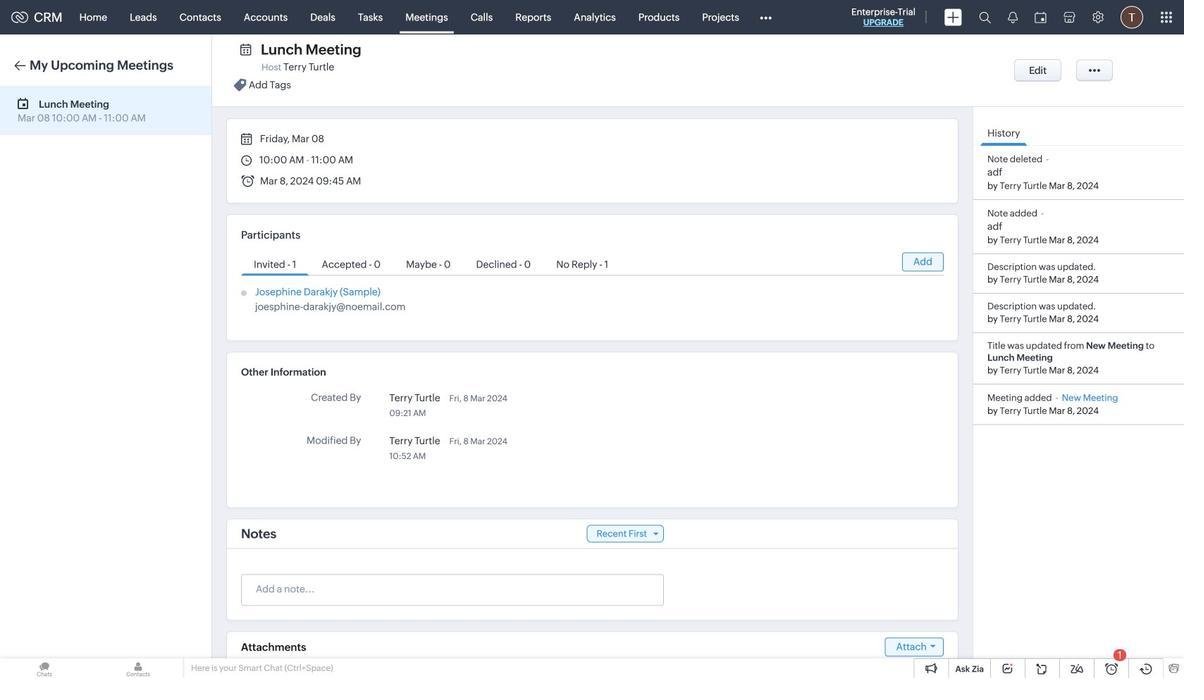 Task type: vqa. For each thing, say whether or not it's contained in the screenshot.
search applications text field
no



Task type: describe. For each thing, give the bounding box(es) containing it.
Add a note... field
[[242, 583, 663, 597]]

Other Modules field
[[751, 6, 781, 29]]

logo image
[[11, 12, 28, 23]]

chats image
[[0, 659, 89, 679]]

search image
[[979, 11, 991, 23]]



Task type: locate. For each thing, give the bounding box(es) containing it.
profile image
[[1121, 6, 1144, 29]]

contacts image
[[94, 659, 183, 679]]

search element
[[971, 0, 1000, 35]]

calendar image
[[1035, 12, 1047, 23]]

None button
[[1015, 59, 1062, 82]]

signals image
[[1008, 11, 1018, 23]]

profile element
[[1113, 0, 1152, 34]]

create menu element
[[936, 0, 971, 34]]

create menu image
[[945, 9, 962, 26]]

signals element
[[1000, 0, 1027, 35]]



